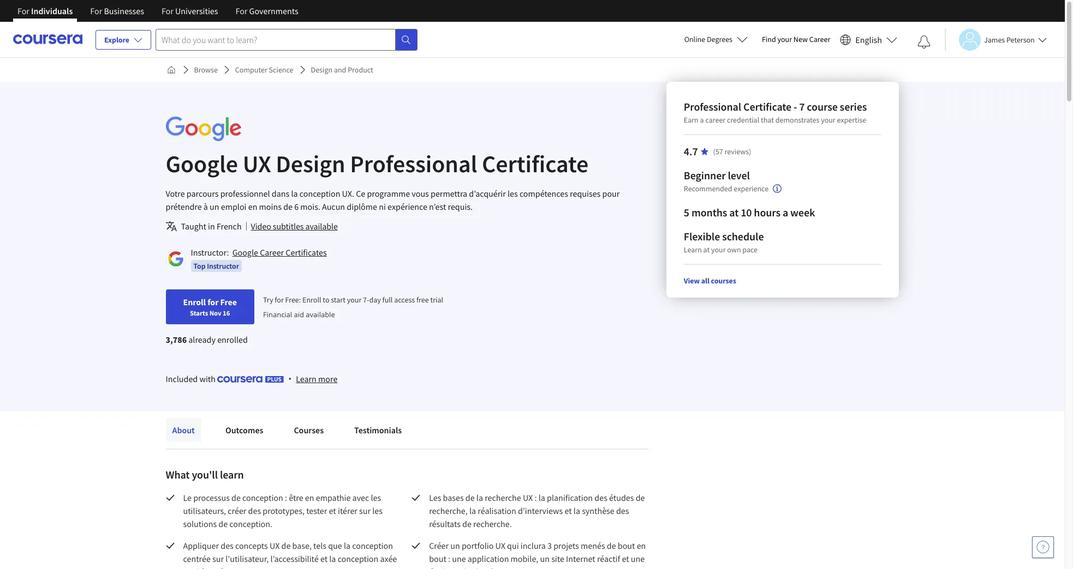 Task type: describe. For each thing, give the bounding box(es) containing it.
design inside design and product link
[[311, 65, 333, 75]]

for for governments
[[236, 5, 248, 16]]

available inside try for free: enroll to start your 7-day full access free trial financial aid available
[[306, 310, 335, 320]]

la right que
[[344, 541, 351, 552]]

full
[[382, 295, 393, 305]]

show notifications image
[[918, 35, 931, 49]]

la down planification
[[574, 506, 580, 517]]

de inside créer un portfolio ux qui inclura 3 projets menés de bout en bout : une application mobile, un site internet réactif et une étude multiplateforme.
[[607, 541, 616, 552]]

instructor: google career certificates top instructor
[[191, 247, 327, 271]]

planification
[[547, 493, 593, 504]]

bout
[[618, 541, 635, 552]]

recherche,
[[429, 506, 468, 517]]

conception down que
[[338, 554, 378, 565]]

de right bases
[[466, 493, 475, 504]]

professional certificate - 7 course series earn a career credential that demonstrates your expertise
[[684, 100, 867, 125]]

site
[[551, 554, 564, 565]]

ce
[[356, 188, 365, 199]]

try for free: enroll to start your 7-day full access free trial financial aid available
[[263, 295, 443, 320]]

bout :
[[429, 554, 450, 565]]

2 vertical spatial les
[[372, 506, 383, 517]]

for for enroll
[[208, 297, 219, 308]]

de up créer
[[232, 493, 241, 504]]

already
[[188, 335, 216, 346]]

emploi
[[221, 201, 246, 212]]

try
[[263, 295, 273, 305]]

1 vertical spatial design
[[276, 149, 345, 179]]

des inside 'le processus de conception : être en empathie avec les utilisateurs, créer des prototypes, tester et itérer sur les solutions de conception.'
[[248, 506, 261, 517]]

included with
[[166, 374, 217, 385]]

être
[[289, 493, 303, 504]]

certificate inside professional certificate - 7 course series earn a career credential that demonstrates your expertise
[[744, 100, 792, 114]]

online degrees
[[684, 34, 733, 44]]

experience
[[734, 184, 769, 194]]

études
[[609, 493, 634, 504]]

l'utilisateur,
[[226, 554, 269, 565]]

earn
[[684, 115, 699, 125]]

start
[[331, 295, 346, 305]]

product
[[348, 65, 373, 75]]

0 vertical spatial at
[[729, 206, 739, 219]]

mois.
[[300, 201, 320, 212]]

à
[[204, 201, 208, 212]]

diplôme
[[347, 201, 377, 212]]

computer
[[235, 65, 267, 75]]

6
[[294, 201, 299, 212]]

tester
[[306, 506, 327, 517]]

find your new career
[[762, 34, 831, 44]]

instructor
[[207, 261, 239, 271]]

taught
[[181, 221, 206, 232]]

outcomes
[[225, 425, 263, 436]]

axée
[[380, 554, 397, 565]]

browse link
[[190, 60, 222, 80]]

1 vertical spatial les
[[371, 493, 381, 504]]

for businesses
[[90, 5, 144, 16]]

at inside flexible schedule learn at your own pace
[[703, 245, 710, 255]]

et inside 'le processus de conception : être en empathie avec les utilisateurs, créer des prototypes, tester et itérer sur les solutions de conception.'
[[329, 506, 336, 517]]

5
[[684, 206, 689, 219]]

for for try
[[275, 295, 284, 305]]

universities
[[175, 5, 218, 16]]

utilisateurs,
[[183, 506, 226, 517]]

your right find
[[778, 34, 792, 44]]

sur inside 'le processus de conception : être en empathie avec les utilisateurs, créer des prototypes, tester et itérer sur les solutions de conception.'
[[359, 506, 371, 517]]

peterson
[[1007, 35, 1035, 44]]

beginner level
[[684, 169, 750, 182]]

requises
[[570, 188, 601, 199]]

your inside try for free: enroll to start your 7-day full access free trial financial aid available
[[347, 295, 362, 305]]

1 vertical spatial a
[[783, 206, 788, 219]]

credential
[[727, 115, 759, 125]]

: inside "les bases de la recherche ux : la planification des études de recherche, la réalisation d'interviews et la synthèse des résultats de recherche."
[[535, 493, 537, 504]]

browse
[[194, 65, 218, 75]]

james peterson
[[984, 35, 1035, 44]]

about link
[[166, 419, 201, 443]]

what you'll learn
[[166, 468, 244, 482]]

(57
[[713, 147, 723, 157]]

et inside "les bases de la recherche ux : la planification des études de recherche, la réalisation d'interviews et la synthèse des résultats de recherche."
[[565, 506, 572, 517]]

de right résultats at the left of page
[[462, 519, 472, 530]]

1 horizontal spatial sur
[[212, 554, 224, 565]]

16
[[223, 309, 230, 318]]

free
[[416, 295, 429, 305]]

0 horizontal spatial sur
[[183, 567, 195, 570]]

learn more link
[[296, 373, 338, 386]]

moins
[[259, 201, 282, 212]]

mobile,
[[511, 554, 538, 565]]

les inside votre parcours professionnel dans la conception ux. ce programme vous permettra d'acquérir les compétences requises pour prétendre à un emploi en moins de 6 mois. aucun diplôme ni expérience n'est requis.
[[508, 188, 518, 199]]

10
[[741, 206, 752, 219]]

(57 reviews)
[[713, 147, 751, 157]]

video
[[251, 221, 271, 232]]

résultats
[[429, 519, 461, 530]]

la down que
[[329, 554, 336, 565]]

application
[[468, 554, 509, 565]]

coursera image
[[13, 31, 82, 48]]

de inside appliquer des concepts ux de base, tels que la conception centrée sur l'utilisateur, l'accessibilité et la conception axée sur l'équité.
[[281, 541, 291, 552]]

banner navigation
[[9, 0, 307, 30]]

enroll inside enroll for free starts nov 16
[[183, 297, 206, 308]]

more
[[318, 374, 338, 385]]

professional inside professional certificate - 7 course series earn a career credential that demonstrates your expertise
[[684, 100, 741, 114]]

enroll for free starts nov 16
[[183, 297, 237, 318]]

d'interviews
[[518, 506, 563, 517]]

appliquer des concepts ux de base, tels que la conception centrée sur l'utilisateur, l'accessibilité et la conception axée sur l'équité.
[[183, 541, 399, 570]]

synthèse
[[582, 506, 615, 517]]

financial
[[263, 310, 292, 320]]

en inside créer un portfolio ux qui inclura 3 projets menés de bout en bout : une application mobile, un site internet réactif et une étude multiplateforme.
[[637, 541, 646, 552]]

ux.
[[342, 188, 354, 199]]

businesses
[[104, 5, 144, 16]]

l'accessibilité
[[270, 554, 319, 565]]

learn inside flexible schedule learn at your own pace
[[684, 245, 702, 255]]

series
[[840, 100, 867, 114]]

financial aid available button
[[263, 310, 335, 320]]

de right études
[[636, 493, 645, 504]]

base,
[[292, 541, 312, 552]]

professionnel
[[220, 188, 270, 199]]

votre
[[166, 188, 185, 199]]

recherche
[[485, 493, 521, 504]]

ux inside créer un portfolio ux qui inclura 3 projets menés de bout en bout : une application mobile, un site internet réactif et une étude multiplateforme.
[[495, 541, 505, 552]]

en inside votre parcours professionnel dans la conception ux. ce programme vous permettra d'acquérir les compétences requises pour prétendre à un emploi en moins de 6 mois. aucun diplôme ni expérience n'est requis.
[[248, 201, 257, 212]]

créer un portfolio ux qui inclura 3 projets menés de bout en bout : une application mobile, un site internet réactif et une étude multiplateforme.
[[429, 541, 648, 570]]

google career certificates image
[[167, 251, 184, 267]]

learn inside • learn more
[[296, 374, 317, 385]]

expertise
[[837, 115, 866, 125]]

ux inside "les bases de la recherche ux : la planification des études de recherche, la réalisation d'interviews et la synthèse des résultats de recherche."
[[523, 493, 533, 504]]

french
[[217, 221, 242, 232]]

access
[[394, 295, 415, 305]]

outcomes link
[[219, 419, 270, 443]]

des down études
[[616, 506, 629, 517]]

1 une from the left
[[452, 554, 466, 565]]

learn
[[220, 468, 244, 482]]

google image
[[166, 117, 241, 141]]

1 vertical spatial certificate
[[482, 149, 589, 179]]

explore button
[[96, 30, 151, 50]]

your inside professional certificate - 7 course series earn a career credential that demonstrates your expertise
[[821, 115, 836, 125]]



Task type: vqa. For each thing, say whether or not it's contained in the screenshot.
CONTACT SALES Button
no



Task type: locate. For each thing, give the bounding box(es) containing it.
1 : from the left
[[285, 493, 287, 504]]

google up parcours
[[166, 149, 238, 179]]

une down bout
[[631, 554, 645, 565]]

3,786
[[166, 335, 187, 346]]

view all courses link
[[684, 276, 736, 286]]

testimonials
[[354, 425, 402, 436]]

career
[[706, 115, 726, 125]]

video subtitles available button
[[251, 220, 338, 233]]

les
[[429, 493, 441, 504]]

included
[[166, 374, 198, 385]]

certificate up compétences
[[482, 149, 589, 179]]

enrolled
[[217, 335, 248, 346]]

0 vertical spatial professional
[[684, 100, 741, 114]]

et down the empathie
[[329, 506, 336, 517]]

2 une from the left
[[631, 554, 645, 565]]

et inside appliquer des concepts ux de base, tels que la conception centrée sur l'utilisateur, l'accessibilité et la conception axée sur l'équité.
[[320, 554, 328, 565]]

0 vertical spatial les
[[508, 188, 518, 199]]

et down bout
[[622, 554, 629, 565]]

for left governments
[[236, 5, 248, 16]]

les right the d'acquérir
[[508, 188, 518, 199]]

demonstrates
[[776, 115, 820, 125]]

0 vertical spatial en
[[248, 201, 257, 212]]

0 horizontal spatial en
[[248, 201, 257, 212]]

de down utilisateurs,
[[219, 519, 228, 530]]

sur down the 'centrée'
[[183, 567, 195, 570]]

professional up vous at left top
[[350, 149, 477, 179]]

en right the être
[[305, 493, 314, 504]]

conception up axée
[[352, 541, 393, 552]]

pace
[[743, 245, 758, 255]]

degrees
[[707, 34, 733, 44]]

professional up career
[[684, 100, 741, 114]]

for governments
[[236, 5, 298, 16]]

online
[[684, 34, 705, 44]]

1 horizontal spatial certificate
[[744, 100, 792, 114]]

certificate up that
[[744, 100, 792, 114]]

1 vertical spatial sur
[[212, 554, 224, 565]]

0 vertical spatial design
[[311, 65, 333, 75]]

un right à
[[210, 201, 219, 212]]

all
[[701, 276, 710, 286]]

available down mois. on the top left
[[305, 221, 338, 232]]

1 vertical spatial at
[[703, 245, 710, 255]]

ux right concepts
[[270, 541, 280, 552]]

view
[[684, 276, 700, 286]]

coursera plus image
[[217, 377, 284, 383]]

1 vertical spatial learn
[[296, 374, 317, 385]]

votre parcours professionnel dans la conception ux. ce programme vous permettra d'acquérir les compétences requises pour prétendre à un emploi en moins de 6 mois. aucun diplôme ni expérience n'est requis.
[[166, 188, 620, 212]]

3
[[548, 541, 552, 552]]

1 horizontal spatial professional
[[684, 100, 741, 114]]

google
[[166, 149, 238, 179], [232, 247, 258, 258]]

google up instructor
[[232, 247, 258, 258]]

What do you want to learn? text field
[[156, 29, 396, 50]]

créer
[[228, 506, 246, 517]]

0 horizontal spatial at
[[703, 245, 710, 255]]

design up dans
[[276, 149, 345, 179]]

day
[[369, 295, 381, 305]]

your
[[778, 34, 792, 44], [821, 115, 836, 125], [711, 245, 726, 255], [347, 295, 362, 305]]

processus
[[193, 493, 230, 504]]

at down flexible
[[703, 245, 710, 255]]

et down tels
[[320, 554, 328, 565]]

professional
[[684, 100, 741, 114], [350, 149, 477, 179]]

4 for from the left
[[236, 5, 248, 16]]

les right avec
[[371, 493, 381, 504]]

home image
[[167, 66, 176, 74]]

subtitles
[[273, 221, 304, 232]]

1 vertical spatial en
[[305, 493, 314, 504]]

5 months at 10 hours a week
[[684, 206, 815, 219]]

for for businesses
[[90, 5, 102, 16]]

conception inside 'le processus de conception : être en empathie avec les utilisateurs, créer des prototypes, tester et itérer sur les solutions de conception.'
[[242, 493, 283, 504]]

2 horizontal spatial sur
[[359, 506, 371, 517]]

0 horizontal spatial for
[[208, 297, 219, 308]]

n'est
[[429, 201, 446, 212]]

1 vertical spatial available
[[306, 310, 335, 320]]

free:
[[285, 295, 301, 305]]

programme
[[367, 188, 410, 199]]

career down video
[[260, 247, 284, 258]]

1 vertical spatial google
[[232, 247, 258, 258]]

compétences
[[520, 188, 568, 199]]

0 vertical spatial sur
[[359, 506, 371, 517]]

for inside enroll for free starts nov 16
[[208, 297, 219, 308]]

0 horizontal spatial :
[[285, 493, 287, 504]]

for inside try for free: enroll to start your 7-day full access free trial financial aid available
[[275, 295, 284, 305]]

2 horizontal spatial un
[[540, 554, 550, 565]]

enroll left the to
[[302, 295, 321, 305]]

ux left qui
[[495, 541, 505, 552]]

de left 6
[[283, 201, 293, 212]]

at left 10
[[729, 206, 739, 219]]

a right the earn
[[700, 115, 704, 125]]

un left site at bottom
[[540, 554, 550, 565]]

conception up mois. on the top left
[[300, 188, 340, 199]]

instructor:
[[191, 247, 229, 258]]

parcours
[[187, 188, 219, 199]]

en inside 'le processus de conception : être en empathie avec les utilisateurs, créer des prototypes, tester et itérer sur les solutions de conception.'
[[305, 493, 314, 504]]

en down professionnel
[[248, 201, 257, 212]]

1 horizontal spatial un
[[451, 541, 460, 552]]

la up 6
[[291, 188, 298, 199]]

4.7
[[684, 145, 698, 158]]

for individuals
[[17, 5, 73, 16]]

tels
[[313, 541, 326, 552]]

computer science link
[[231, 60, 298, 80]]

ux up d'interviews
[[523, 493, 533, 504]]

course
[[807, 100, 838, 114]]

sur up 'l'équité.' on the bottom left of the page
[[212, 554, 224, 565]]

0 horizontal spatial une
[[452, 554, 466, 565]]

avec
[[352, 493, 369, 504]]

learn down flexible
[[684, 245, 702, 255]]

1 vertical spatial career
[[260, 247, 284, 258]]

design left and
[[311, 65, 333, 75]]

your inside flexible schedule learn at your own pace
[[711, 245, 726, 255]]

et inside créer un portfolio ux qui inclura 3 projets menés de bout en bout : une application mobile, un site internet réactif et une étude multiplateforme.
[[622, 554, 629, 565]]

for for universities
[[162, 5, 174, 16]]

la up réalisation
[[476, 493, 483, 504]]

for left universities
[[162, 5, 174, 16]]

vous
[[412, 188, 429, 199]]

1 horizontal spatial a
[[783, 206, 788, 219]]

solutions
[[183, 519, 217, 530]]

science
[[269, 65, 293, 75]]

0 vertical spatial certificate
[[744, 100, 792, 114]]

inclura
[[521, 541, 546, 552]]

les right itérer
[[372, 506, 383, 517]]

information about difficulty level pre-requisites. image
[[773, 185, 782, 193]]

months
[[692, 206, 727, 219]]

les bases de la recherche ux : la planification des études de recherche, la réalisation d'interviews et la synthèse des résultats de recherche.
[[429, 493, 647, 530]]

0 horizontal spatial professional
[[350, 149, 477, 179]]

des inside appliquer des concepts ux de base, tels que la conception centrée sur l'utilisateur, l'accessibilité et la conception axée sur l'équité.
[[221, 541, 234, 552]]

0 horizontal spatial a
[[700, 115, 704, 125]]

pour
[[602, 188, 620, 199]]

un right créer
[[451, 541, 460, 552]]

your down course
[[821, 115, 836, 125]]

2 vertical spatial un
[[540, 554, 550, 565]]

for right try
[[275, 295, 284, 305]]

une right bout :
[[452, 554, 466, 565]]

2 vertical spatial en
[[637, 541, 646, 552]]

appliquer
[[183, 541, 219, 552]]

for
[[275, 295, 284, 305], [208, 297, 219, 308]]

2 for from the left
[[90, 5, 102, 16]]

et down planification
[[565, 506, 572, 517]]

career right the new
[[809, 34, 831, 44]]

for for individuals
[[17, 5, 29, 16]]

permettra
[[431, 188, 467, 199]]

0 horizontal spatial certificate
[[482, 149, 589, 179]]

for left businesses
[[90, 5, 102, 16]]

itérer
[[338, 506, 358, 517]]

la up d'interviews
[[539, 493, 545, 504]]

career inside instructor: google career certificates top instructor
[[260, 247, 284, 258]]

des up l'utilisateur,
[[221, 541, 234, 552]]

en right bout
[[637, 541, 646, 552]]

un inside votre parcours professionnel dans la conception ux. ce programme vous permettra d'acquérir les compétences requises pour prétendre à un emploi en moins de 6 mois. aucun diplôme ni expérience n'est requis.
[[210, 201, 219, 212]]

google career certificates link
[[232, 247, 327, 258]]

0 vertical spatial un
[[210, 201, 219, 212]]

learn right • on the bottom left of the page
[[296, 374, 317, 385]]

1 horizontal spatial :
[[535, 493, 537, 504]]

prototypes,
[[263, 506, 305, 517]]

0 vertical spatial available
[[305, 221, 338, 232]]

l'équité.
[[196, 567, 226, 570]]

0 horizontal spatial enroll
[[183, 297, 206, 308]]

james
[[984, 35, 1005, 44]]

enroll up starts at the bottom of the page
[[183, 297, 206, 308]]

aid
[[294, 310, 304, 320]]

a left week
[[783, 206, 788, 219]]

week
[[791, 206, 815, 219]]

2 vertical spatial sur
[[183, 567, 195, 570]]

for up nov
[[208, 297, 219, 308]]

your left own
[[711, 245, 726, 255]]

•
[[288, 373, 292, 385]]

find
[[762, 34, 776, 44]]

0 horizontal spatial career
[[260, 247, 284, 258]]

7-
[[363, 295, 369, 305]]

to
[[323, 295, 329, 305]]

projets
[[554, 541, 579, 552]]

find your new career link
[[757, 33, 836, 46]]

0 horizontal spatial un
[[210, 201, 219, 212]]

explore
[[104, 35, 129, 45]]

ux inside appliquer des concepts ux de base, tels que la conception centrée sur l'utilisateur, l'accessibilité et la conception axée sur l'équité.
[[270, 541, 280, 552]]

2 horizontal spatial en
[[637, 541, 646, 552]]

1 horizontal spatial learn
[[684, 245, 702, 255]]

1 horizontal spatial une
[[631, 554, 645, 565]]

1 horizontal spatial enroll
[[302, 295, 321, 305]]

le
[[183, 493, 192, 504]]

view all courses
[[684, 276, 736, 286]]

: inside 'le processus de conception : être en empathie avec les utilisateurs, créer des prototypes, tester et itérer sur les solutions de conception.'
[[285, 493, 287, 504]]

ni
[[379, 201, 386, 212]]

de up réactif
[[607, 541, 616, 552]]

conception up prototypes,
[[242, 493, 283, 504]]

for left individuals on the top of the page
[[17, 5, 29, 16]]

james peterson button
[[945, 29, 1047, 50]]

0 vertical spatial a
[[700, 115, 704, 125]]

available down the to
[[306, 310, 335, 320]]

la inside votre parcours professionnel dans la conception ux. ce programme vous permettra d'acquérir les compétences requises pour prétendre à un emploi en moins de 6 mois. aucun diplôme ni expérience n'est requis.
[[291, 188, 298, 199]]

et
[[329, 506, 336, 517], [565, 506, 572, 517], [320, 554, 328, 565], [622, 554, 629, 565]]

google inside instructor: google career certificates top instructor
[[232, 247, 258, 258]]

3 for from the left
[[162, 5, 174, 16]]

ux
[[243, 149, 271, 179], [523, 493, 533, 504], [270, 541, 280, 552], [495, 541, 505, 552]]

about
[[172, 425, 195, 436]]

available inside button
[[305, 221, 338, 232]]

portfolio
[[462, 541, 494, 552]]

: up d'interviews
[[535, 493, 537, 504]]

1 vertical spatial professional
[[350, 149, 477, 179]]

courses
[[294, 425, 324, 436]]

and
[[334, 65, 346, 75]]

conception inside votre parcours professionnel dans la conception ux. ce programme vous permettra d'acquérir les compétences requises pour prétendre à un emploi en moins de 6 mois. aucun diplôme ni expérience n'est requis.
[[300, 188, 340, 199]]

1 horizontal spatial for
[[275, 295, 284, 305]]

des up conception.
[[248, 506, 261, 517]]

certificates
[[286, 247, 327, 258]]

1 vertical spatial un
[[451, 541, 460, 552]]

None search field
[[156, 29, 418, 50]]

help center image
[[1037, 542, 1050, 555]]

0 horizontal spatial learn
[[296, 374, 317, 385]]

testimonials link
[[348, 419, 408, 443]]

2 : from the left
[[535, 493, 537, 504]]

flexible
[[684, 230, 720, 243]]

1 horizontal spatial en
[[305, 493, 314, 504]]

: left the être
[[285, 493, 287, 504]]

de up l'accessibilité
[[281, 541, 291, 552]]

your left 7-
[[347, 295, 362, 305]]

sur down avec
[[359, 506, 371, 517]]

de inside votre parcours professionnel dans la conception ux. ce programme vous permettra d'acquérir les compétences requises pour prétendre à un emploi en moins de 6 mois. aucun diplôme ni expérience n'est requis.
[[283, 201, 293, 212]]

1 horizontal spatial career
[[809, 34, 831, 44]]

design and product link
[[307, 60, 378, 80]]

enroll inside try for free: enroll to start your 7-day full access free trial financial aid available
[[302, 295, 321, 305]]

0 vertical spatial google
[[166, 149, 238, 179]]

starts
[[190, 309, 208, 318]]

ux up professionnel
[[243, 149, 271, 179]]

bases
[[443, 493, 464, 504]]

1 horizontal spatial at
[[729, 206, 739, 219]]

0 vertical spatial learn
[[684, 245, 702, 255]]

étude
[[429, 567, 450, 570]]

a inside professional certificate - 7 course series earn a career credential that demonstrates your expertise
[[700, 115, 704, 125]]

la up recherche.
[[469, 506, 476, 517]]

0 vertical spatial career
[[809, 34, 831, 44]]

des up 'synthèse'
[[595, 493, 608, 504]]

1 for from the left
[[17, 5, 29, 16]]



